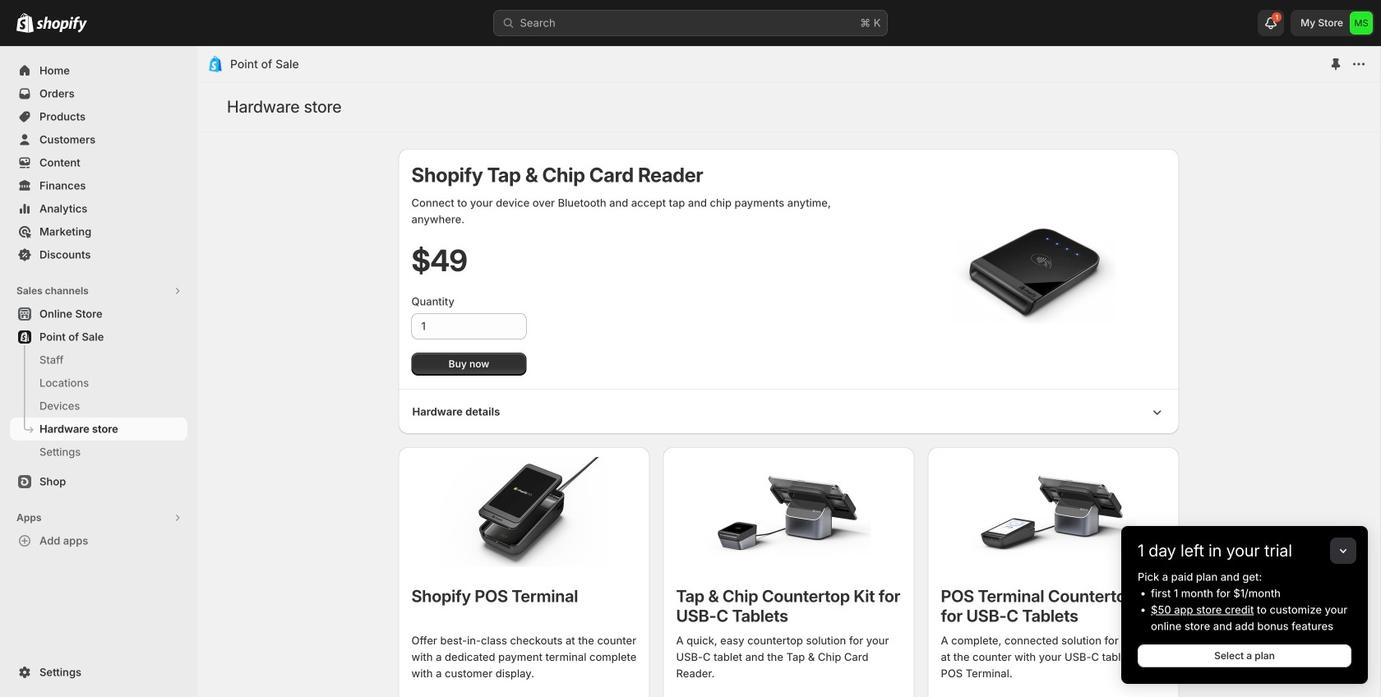 Task type: describe. For each thing, give the bounding box(es) containing it.
my store image
[[1350, 12, 1373, 35]]

0 horizontal spatial shopify image
[[16, 13, 34, 33]]

1 horizontal spatial shopify image
[[36, 16, 87, 33]]



Task type: vqa. For each thing, say whether or not it's contained in the screenshot.
THIS for This is a physical product
no



Task type: locate. For each thing, give the bounding box(es) containing it.
fullscreen dialog
[[197, 46, 1381, 697]]

icon for point of sale image
[[207, 56, 224, 72]]

shopify image
[[16, 13, 34, 33], [36, 16, 87, 33]]



